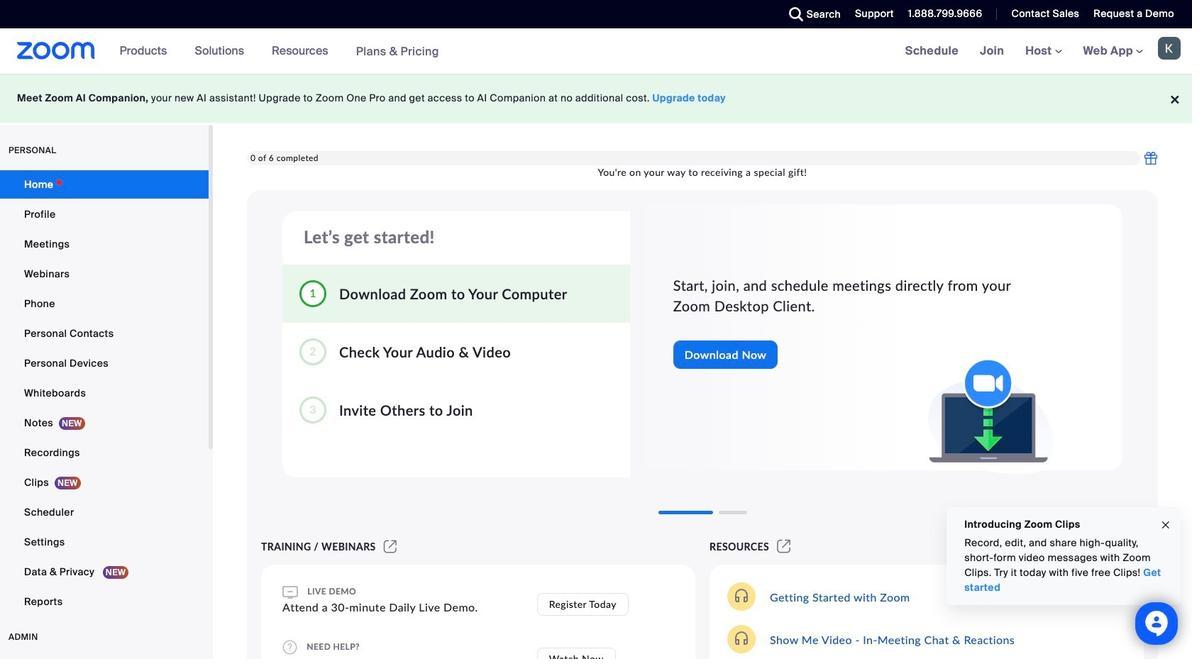 Task type: vqa. For each thing, say whether or not it's contained in the screenshot.
more within sso, managed domains & more
no



Task type: describe. For each thing, give the bounding box(es) containing it.
window new image
[[775, 541, 793, 553]]

profile picture image
[[1158, 37, 1181, 60]]

window new image
[[382, 541, 399, 553]]



Task type: locate. For each thing, give the bounding box(es) containing it.
zoom logo image
[[17, 42, 95, 60]]

close image
[[1160, 517, 1172, 533]]

banner
[[0, 28, 1192, 75]]

meetings navigation
[[895, 28, 1192, 75]]

footer
[[0, 74, 1192, 123]]

personal menu menu
[[0, 170, 209, 617]]

product information navigation
[[109, 28, 450, 75]]



